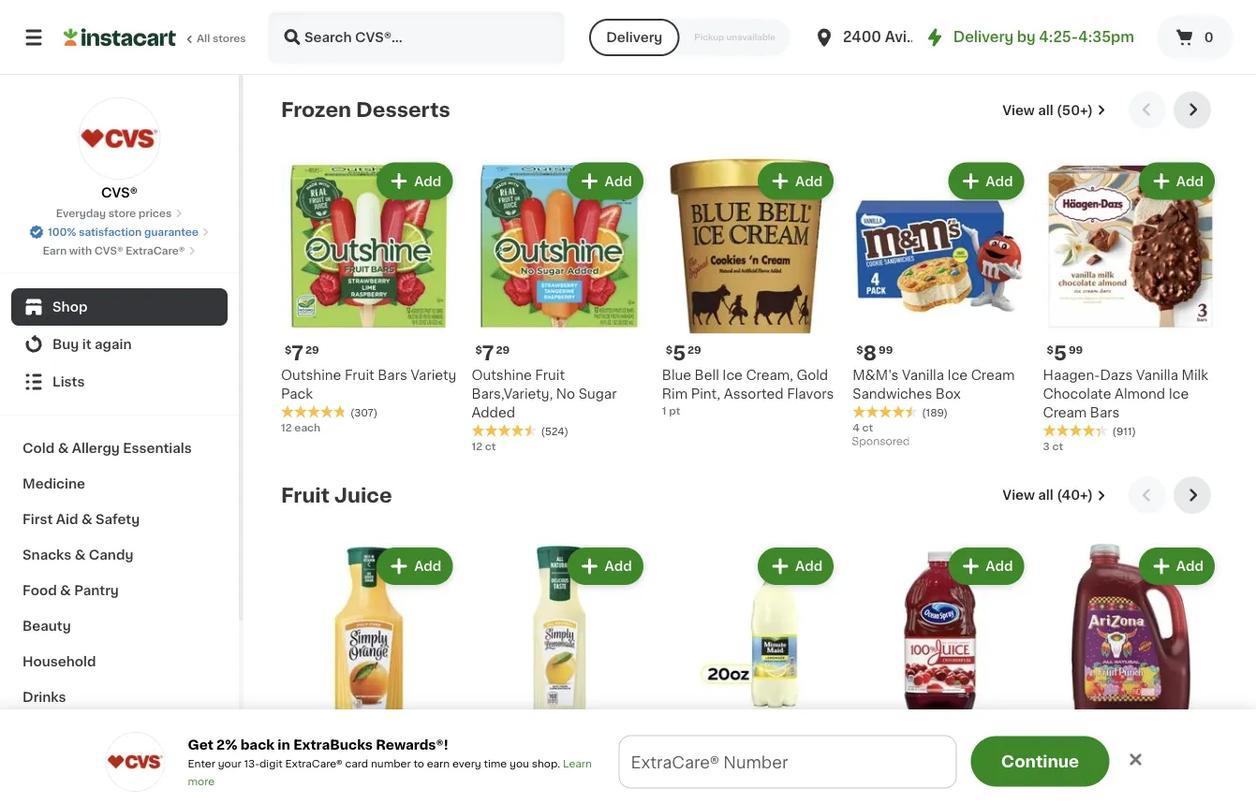 Task type: locate. For each thing, give the bounding box(es) containing it.
$ up 'pack'
[[285, 345, 292, 355]]

all left (40+) at the right
[[1038, 489, 1054, 502]]

juice
[[334, 486, 392, 506], [414, 792, 450, 804]]

view left (50+)
[[1002, 103, 1035, 116]]

7 for outshine fruit bars variety pack
[[292, 344, 303, 364]]

0 vertical spatial cream
[[971, 369, 1015, 382]]

1 horizontal spatial 5
[[673, 344, 686, 364]]

fruit inside outshine fruit bars variety pack
[[345, 369, 374, 382]]

1 vertical spatial cream
[[1043, 406, 1087, 419]]

view all (40+)
[[1003, 489, 1093, 502]]

cvs® logo image up everyday store prices link
[[78, 97, 161, 180]]

vanilla up the almond
[[1136, 369, 1178, 382]]

medicine link
[[11, 466, 228, 502]]

0 horizontal spatial vanilla
[[902, 369, 944, 382]]

2 simply from the left
[[472, 755, 517, 768]]

guarantee
[[144, 227, 198, 237]]

personal
[[22, 727, 82, 740]]

to left earn
[[413, 759, 424, 769]]

drinks link
[[11, 680, 228, 716]]

$ 5 99 up squeezed
[[285, 730, 321, 749]]

0 vertical spatial item carousel region
[[281, 91, 1219, 462]]

cvs® logo image left the enter
[[105, 732, 165, 792]]

assorted
[[724, 387, 784, 401]]

29 right 6
[[879, 731, 892, 741]]

1 horizontal spatial 12
[[472, 442, 482, 452]]

1 vertical spatial juice
[[414, 792, 450, 804]]

1 left pt
[[662, 406, 666, 416]]

1 horizontal spatial 7
[[482, 344, 494, 364]]

1 vertical spatial 4
[[1054, 730, 1068, 749]]

bars left the variety
[[378, 369, 407, 382]]

2 horizontal spatial 99
[[1069, 345, 1083, 355]]

1 horizontal spatial juice
[[414, 792, 450, 804]]

1 vertical spatial get
[[461, 756, 492, 772]]

1 left gal
[[1043, 773, 1047, 783]]

100% inside ocean spray 100% juice, cranberry
[[941, 755, 977, 768]]

buy
[[52, 338, 79, 351]]

ct for 7
[[485, 442, 496, 452]]

99 for haagen-
[[1069, 345, 1083, 355]]

2 7 from the left
[[482, 344, 494, 364]]

juice down earn
[[414, 792, 450, 804]]

all right learn
[[597, 755, 613, 768]]

0 horizontal spatial cream
[[971, 369, 1015, 382]]

1 horizontal spatial simply
[[472, 755, 517, 768]]

0 horizontal spatial ct
[[485, 442, 496, 452]]

1 horizontal spatial cream
[[1043, 406, 1087, 419]]

ct down added
[[485, 442, 496, 452]]

outshine inside outshine fruit bars variety pack
[[281, 369, 341, 382]]

ice inside blue bell ice cream, gold rim pint, assorted flavors 1 pt
[[722, 369, 743, 382]]

100% inside simply orange 100% pure squeezed pulp free pasteurized orange juice
[[382, 755, 417, 768]]

$ right 'back'
[[285, 731, 292, 741]]

extracare® down guarantee
[[126, 246, 185, 256]]

1 horizontal spatial $ 7 29
[[475, 344, 510, 364]]

Search field
[[270, 13, 563, 62]]

1 vertical spatial $ 5 99
[[285, 730, 321, 749]]

ice inside m&m's vanilla ice cream sandwiches box
[[948, 369, 968, 382]]

cream inside m&m's vanilla ice cream sandwiches box
[[971, 369, 1015, 382]]

earn with cvs® extracare® link
[[43, 244, 196, 259]]

0 horizontal spatial simply
[[281, 755, 326, 768]]

home health
[[22, 762, 111, 776]]

& inside 'food & pantry' link
[[60, 584, 71, 598]]

100% for 5
[[382, 755, 417, 768]]

29 up 'pack'
[[305, 345, 319, 355]]

0 horizontal spatial $ 5 99
[[285, 730, 321, 749]]

simply up 'natural'
[[472, 755, 517, 768]]

1 vanilla from the left
[[902, 369, 944, 382]]

milk
[[1182, 369, 1208, 382]]

item carousel region
[[281, 91, 1219, 462], [281, 477, 1219, 804]]

to
[[849, 756, 866, 772], [413, 759, 424, 769]]

digit
[[259, 759, 283, 769]]

2 vanilla from the left
[[1136, 369, 1178, 382]]

0 horizontal spatial $ 7 29
[[285, 344, 319, 364]]

$ for arizona fruit punch
[[1047, 731, 1054, 741]]

5 up 'haagen-' on the right of page
[[1054, 344, 1067, 364]]

12 for outshine fruit bars variety pack
[[281, 423, 292, 433]]

$ for outshine fruit bars variety pack
[[285, 345, 292, 355]]

1 oz from the left
[[301, 39, 313, 49]]

1 vertical spatial view
[[1003, 489, 1035, 502]]

0 horizontal spatial in
[[278, 739, 290, 752]]

0 vertical spatial cvs® logo image
[[78, 97, 161, 180]]

1 vertical spatial bars
[[1090, 406, 1120, 419]]

vanilla inside 'haagen-dazs vanilla milk chocolate almond ice cream bars'
[[1136, 369, 1178, 382]]

(456)
[[541, 24, 569, 34]]

cream down chocolate
[[1043, 406, 1087, 419]]

$ up 'm&m's'
[[856, 345, 863, 355]]

$ 6 29
[[856, 730, 892, 749]]

ice
[[722, 369, 743, 382], [948, 369, 968, 382], [1169, 388, 1189, 401]]

ice up the box
[[948, 369, 968, 382]]

4 up sponsored badge image on the right
[[853, 423, 860, 433]]

get inside treatment tracker modal dialog
[[461, 756, 492, 772]]

continue button
[[971, 737, 1109, 787]]

100% for 6
[[941, 755, 977, 768]]

0 horizontal spatial extracare®
[[126, 246, 185, 256]]

bars,variety,
[[472, 387, 553, 401]]

$ up the blue
[[666, 345, 673, 355]]

29 inside $ 6 29
[[879, 731, 892, 741]]

outshine for outshine fruit bars,variety, no sugar added
[[472, 369, 532, 382]]

0 horizontal spatial 99
[[307, 731, 321, 741]]

delivery for delivery by 4:25-4:35pm
[[953, 30, 1014, 44]]

7 up bars,variety,
[[482, 344, 494, 364]]

add button
[[379, 164, 451, 198], [569, 164, 641, 198], [760, 164, 832, 198], [950, 164, 1022, 198], [1141, 164, 1213, 198], [379, 550, 451, 584], [569, 550, 641, 584], [760, 550, 832, 584], [950, 550, 1022, 584], [1141, 550, 1213, 584]]

oz right 32.04
[[886, 39, 898, 49]]

buy it again link
[[11, 326, 228, 363]]

punch
[[1130, 755, 1172, 768]]

in left stock
[[713, 22, 723, 32]]

99 inside $ 8 99
[[879, 345, 893, 355]]

0 horizontal spatial to
[[413, 759, 424, 769]]

extracare® up squeezed
[[285, 759, 343, 769]]

2 horizontal spatial 5
[[1054, 344, 1067, 364]]

0 horizontal spatial all
[[197, 33, 210, 44]]

product group containing 6
[[853, 544, 1028, 804]]

1 horizontal spatial get
[[461, 756, 492, 772]]

(307)
[[350, 408, 378, 418]]

ct inside product group
[[862, 423, 873, 433]]

1 inside arizona fruit punch 1 gal
[[1043, 773, 1047, 783]]

fruit down each
[[281, 486, 330, 506]]

2 horizontal spatial 100%
[[941, 755, 977, 768]]

1 horizontal spatial 1
[[1043, 773, 1047, 783]]

to inside treatment tracker modal dialog
[[849, 756, 866, 772]]

you
[[510, 759, 529, 769]]

m&m's
[[853, 369, 899, 382]]

1 vertical spatial all
[[1038, 489, 1054, 502]]

ice right bell
[[722, 369, 743, 382]]

13-
[[244, 759, 259, 769]]

100% up 'free'
[[382, 755, 417, 768]]

0 horizontal spatial oz
[[301, 39, 313, 49]]

outshine up 'pack'
[[281, 369, 341, 382]]

1 horizontal spatial 99
[[879, 345, 893, 355]]

5 up the blue
[[673, 344, 686, 364]]

2 $ 7 29 from the left
[[475, 344, 510, 364]]

7 up 'pack'
[[292, 344, 303, 364]]

2 all from the top
[[1038, 489, 1054, 502]]

cream left 'haagen-' on the right of page
[[971, 369, 1015, 382]]

12 for outshine fruit bars,variety, no sugar added
[[472, 442, 482, 452]]

instacart logo image
[[64, 26, 176, 49]]

1 vertical spatial 12
[[472, 442, 482, 452]]

ice inside 'haagen-dazs vanilla milk chocolate almond ice cream bars'
[[1169, 388, 1189, 401]]

delivery for delivery
[[606, 31, 663, 44]]

home health link
[[11, 751, 228, 787]]

1 horizontal spatial all
[[597, 755, 613, 768]]

1 horizontal spatial in
[[713, 22, 723, 32]]

(189)
[[922, 408, 948, 418]]

next
[[630, 756, 668, 772]]

(17)
[[350, 24, 369, 34]]

cvs® link
[[78, 97, 161, 202]]

orange up 'pulp'
[[329, 755, 378, 768]]

arizona fruit punch 1 gal
[[1043, 755, 1172, 783]]

99 up squeezed
[[307, 731, 321, 741]]

$ up ocean
[[856, 731, 863, 741]]

$ up 'haagen-' on the right of page
[[1047, 345, 1054, 355]]

add for outshine fruit bars,variety, no sugar added
[[605, 175, 632, 188]]

12 ct
[[472, 442, 496, 452]]

0 horizontal spatial delivery
[[606, 31, 663, 44]]

allergy
[[72, 442, 120, 455]]

0 vertical spatial extracare®
[[126, 246, 185, 256]]

1 horizontal spatial 3
[[1043, 442, 1050, 452]]

1 vertical spatial extracare®
[[285, 759, 343, 769]]

1 $ 7 29 from the left
[[285, 344, 319, 364]]

2 outshine from the left
[[472, 369, 532, 382]]

0 horizontal spatial ice
[[722, 369, 743, 382]]

aid
[[56, 513, 78, 526]]

1 vertical spatial in
[[278, 739, 290, 752]]

all
[[197, 33, 210, 44], [597, 755, 613, 768]]

bars up (911)
[[1090, 406, 1120, 419]]

100% inside button
[[48, 227, 76, 237]]

$ inside $ 6 29
[[856, 731, 863, 741]]

add button for simply orange 100% pure squeezed pulp free pasteurized orange juice
[[379, 550, 451, 584]]

ExtraCare® Number text field
[[620, 737, 956, 788]]

1 outshine from the left
[[281, 369, 341, 382]]

4:25-
[[1039, 30, 1078, 44]]

3 up "view all (40+)"
[[1043, 442, 1050, 452]]

29 for outshine fruit bars,variety, no sugar added
[[496, 345, 510, 355]]

all left stores
[[197, 33, 210, 44]]

enter
[[188, 759, 215, 769]]

earn with cvs® extracare®
[[43, 246, 185, 256]]

ct for 5
[[1052, 442, 1063, 452]]

99 for simply
[[307, 731, 321, 741]]

$ left 89
[[666, 731, 673, 741]]

w/
[[703, 773, 721, 786]]

1 simply from the left
[[281, 755, 326, 768]]

view all (40+) button
[[995, 477, 1114, 514]]

cvs® logo image
[[78, 97, 161, 180], [105, 732, 165, 792]]

0 horizontal spatial 5
[[292, 730, 305, 749]]

almond
[[1115, 388, 1165, 401]]

simply inside simply lemonade, all natural non-gmo
[[472, 755, 517, 768]]

learn more link
[[188, 759, 592, 787]]

2400 aviation dr button
[[813, 11, 964, 64]]

0 horizontal spatial 3
[[672, 756, 682, 772]]

get for free
[[461, 756, 492, 772]]

2 oz from the left
[[886, 39, 898, 49]]

1 7 from the left
[[292, 344, 303, 364]]

None search field
[[268, 11, 565, 64]]

0 vertical spatial orange
[[329, 755, 378, 768]]

outshine up bars,variety,
[[472, 369, 532, 382]]

safety
[[95, 513, 140, 526]]

delivery left the by
[[953, 30, 1014, 44]]

view all (50+)
[[1002, 103, 1093, 116]]

29 for ocean spray 100% juice, cranberry
[[879, 731, 892, 741]]

0 vertical spatial $ 5 99
[[1047, 344, 1083, 364]]

delivery by 4:25-4:35pm link
[[923, 26, 1134, 49]]

4.8
[[281, 39, 299, 49]]

satisfaction
[[79, 227, 142, 237]]

cvs® up everyday store prices link
[[101, 186, 138, 200]]

all inside simply lemonade, all natural non-gmo
[[597, 755, 613, 768]]

0 horizontal spatial 12
[[281, 423, 292, 433]]

& right food on the left bottom of the page
[[60, 584, 71, 598]]

12 left each
[[281, 423, 292, 433]]

simply inside simply orange 100% pure squeezed pulp free pasteurized orange juice
[[281, 755, 326, 768]]

0 horizontal spatial get
[[188, 739, 213, 752]]

added
[[472, 406, 515, 419]]

1 horizontal spatial to
[[849, 756, 866, 772]]

5 right 'back'
[[292, 730, 305, 749]]

0 horizontal spatial juice
[[334, 486, 392, 506]]

1 inside blue bell ice cream, gold rim pint, assorted flavors 1 pt
[[662, 406, 666, 416]]

& inside snacks & candy 'link'
[[75, 549, 86, 562]]

fruit juice
[[281, 486, 392, 506]]

by
[[1017, 30, 1036, 44]]

2 horizontal spatial ice
[[1169, 388, 1189, 401]]

1 all from the top
[[1038, 103, 1053, 116]]

1 vertical spatial cvs®
[[94, 246, 123, 256]]

4 left 19
[[1054, 730, 1068, 749]]

product group containing 8
[[853, 159, 1028, 453]]

0 horizontal spatial 4
[[853, 423, 860, 433]]

0 vertical spatial juice
[[334, 486, 392, 506]]

29 up bell
[[688, 345, 701, 355]]

2%
[[216, 739, 237, 752]]

1 vertical spatial all
[[597, 755, 613, 768]]

2400 aviation dr
[[843, 30, 964, 44]]

get up the enter
[[188, 739, 213, 752]]

1 horizontal spatial oz
[[886, 39, 898, 49]]

1 vertical spatial 1
[[1043, 773, 1047, 783]]

add for simply lemonade, all natural non-gmo
[[605, 560, 632, 573]]

add inside treatment tracker modal dialog
[[755, 756, 787, 772]]

learn more
[[188, 759, 592, 787]]

2 view from the top
[[1003, 489, 1035, 502]]

to down 6
[[849, 756, 866, 772]]

ice down milk
[[1169, 388, 1189, 401]]

orange down 'free'
[[362, 792, 411, 804]]

1 horizontal spatial delivery
[[953, 30, 1014, 44]]

0 vertical spatial 3
[[1043, 442, 1050, 452]]

simply lemonade, all natural non-gmo
[[472, 755, 613, 786]]

1 vertical spatial item carousel region
[[281, 477, 1219, 804]]

orders
[[686, 756, 741, 772]]

personal care link
[[11, 716, 228, 751]]

made
[[662, 773, 699, 786]]

cold
[[22, 442, 55, 455]]

1 horizontal spatial 100%
[[382, 755, 417, 768]]

$ 7 29 up bars,variety,
[[475, 344, 510, 364]]

29 for outshine fruit bars variety pack
[[305, 345, 319, 355]]

view left (40+) at the right
[[1003, 489, 1035, 502]]

29 up bars,variety,
[[496, 345, 510, 355]]

0 vertical spatial 1
[[662, 406, 666, 416]]

back
[[240, 739, 275, 752]]

fruit inside arizona fruit punch 1 gal
[[1097, 755, 1126, 768]]

delivery left many
[[606, 31, 663, 44]]

oz right 4.8
[[301, 39, 313, 49]]

3
[[1043, 442, 1050, 452], [672, 756, 682, 772]]

outshine fruit bars variety pack
[[281, 369, 457, 401]]

aviation
[[885, 30, 944, 44]]

medicine
[[22, 478, 85, 491]]

all left (50+)
[[1038, 103, 1053, 116]]

100% right spray
[[941, 755, 977, 768]]

item carousel region containing fruit juice
[[281, 477, 1219, 804]]

add for blue bell ice cream, gold rim pint, assorted flavors
[[795, 175, 823, 188]]

add button for arizona fruit punch
[[1141, 550, 1213, 584]]

vanilla up the box
[[902, 369, 944, 382]]

99 up 'haagen-' on the right of page
[[1069, 345, 1083, 355]]

$ 7 29 for outshine fruit bars,variety, no sugar added
[[475, 344, 510, 364]]

100% up earn
[[48, 227, 76, 237]]

fruit up no
[[535, 369, 565, 382]]

0 horizontal spatial 100%
[[48, 227, 76, 237]]

& left candy
[[75, 549, 86, 562]]

natural
[[472, 773, 519, 786]]

12 down added
[[472, 442, 482, 452]]

delivery inside button
[[606, 31, 663, 44]]

cvs® down the satisfaction
[[94, 246, 123, 256]]

0 horizontal spatial bars
[[378, 369, 407, 382]]

add for simply orange 100% pure squeezed pulp free pasteurized orange juice
[[414, 560, 442, 573]]

0 vertical spatial all
[[1038, 103, 1053, 116]]

$ inside "$ 4 19"
[[1047, 731, 1054, 741]]

simply up squeezed
[[281, 755, 326, 768]]

$ 5 99 up 'haagen-' on the right of page
[[1047, 344, 1083, 364]]

fruit inside outshine fruit bars,variety, no sugar added
[[535, 369, 565, 382]]

$ left 19
[[1047, 731, 1054, 741]]

$ inside $ 8 99
[[856, 345, 863, 355]]

0 horizontal spatial 7
[[292, 344, 303, 364]]

in up digit
[[278, 739, 290, 752]]

& right "cold"
[[58, 442, 69, 455]]

1 horizontal spatial vanilla
[[1136, 369, 1178, 382]]

view inside "view all (50+)" popup button
[[1002, 103, 1035, 116]]

2 item carousel region from the top
[[281, 477, 1219, 804]]

ct up view all (40+) popup button on the bottom of page
[[1052, 442, 1063, 452]]

0 vertical spatial 12
[[281, 423, 292, 433]]

cold & allergy essentials
[[22, 442, 192, 455]]

$ up bars,variety,
[[475, 345, 482, 355]]

$ 7 29 up 'pack'
[[285, 344, 319, 364]]

add button for ocean spray 100% juice, cranberry
[[950, 550, 1022, 584]]

bars inside outshine fruit bars variety pack
[[378, 369, 407, 382]]

0 vertical spatial get
[[188, 739, 213, 752]]

delivery inside 'link'
[[953, 30, 1014, 44]]

personal care
[[22, 727, 117, 740]]

oz
[[301, 39, 313, 49], [886, 39, 898, 49]]

beauty link
[[11, 609, 228, 644]]

oz inside product group
[[886, 39, 898, 49]]

$ inside $ 2 89
[[666, 731, 673, 741]]

free
[[495, 756, 530, 772]]

1 horizontal spatial bars
[[1090, 406, 1120, 419]]

gold
[[797, 369, 828, 382]]

1 view from the top
[[1002, 103, 1035, 116]]

juice down (307)
[[334, 486, 392, 506]]

outshine inside outshine fruit bars,variety, no sugar added
[[472, 369, 532, 382]]

fruit left "punch"
[[1097, 755, 1126, 768]]

1 horizontal spatial 4
[[1054, 730, 1068, 749]]

1 horizontal spatial ice
[[948, 369, 968, 382]]

all for 4
[[1038, 489, 1054, 502]]

view inside view all (40+) popup button
[[1003, 489, 1035, 502]]

product group
[[853, 0, 1028, 69], [281, 159, 457, 436], [472, 159, 647, 454], [662, 159, 838, 418], [853, 159, 1028, 453], [1043, 159, 1219, 454], [281, 544, 457, 804], [472, 544, 647, 804], [662, 544, 838, 804], [853, 544, 1028, 804], [1043, 544, 1219, 786]]

delivery
[[953, 30, 1014, 44], [606, 31, 663, 44]]

get up 'natural'
[[461, 756, 492, 772]]

$ inside $ 5 29
[[666, 345, 673, 355]]

3 up made
[[672, 756, 682, 772]]

7
[[292, 344, 303, 364], [482, 344, 494, 364]]

0 vertical spatial bars
[[378, 369, 407, 382]]

0 vertical spatial view
[[1002, 103, 1035, 116]]

0 vertical spatial in
[[713, 22, 723, 32]]

oz for 32.04 oz
[[886, 39, 898, 49]]

1 vertical spatial orange
[[362, 792, 411, 804]]

rewards®!
[[376, 739, 448, 752]]

2 horizontal spatial ct
[[1052, 442, 1063, 452]]

1 horizontal spatial outshine
[[472, 369, 532, 382]]

1 horizontal spatial $ 5 99
[[1047, 344, 1083, 364]]

29 inside $ 5 29
[[688, 345, 701, 355]]

fruit up (307)
[[345, 369, 374, 382]]

0 horizontal spatial 1
[[662, 406, 666, 416]]

outshine for outshine fruit bars variety pack
[[281, 369, 341, 382]]

1 vertical spatial 3
[[672, 756, 682, 772]]

0 horizontal spatial outshine
[[281, 369, 341, 382]]

$ 4 19
[[1047, 730, 1081, 749]]

& right aid on the left bottom of the page
[[81, 513, 92, 526]]

99 right 8
[[879, 345, 893, 355]]

product group containing 2
[[662, 544, 838, 804]]

1
[[662, 406, 666, 416], [1043, 773, 1047, 783]]

3 inside item carousel "region"
[[1043, 442, 1050, 452]]

& inside cold & allergy essentials link
[[58, 442, 69, 455]]

in inside button
[[713, 22, 723, 32]]

1 horizontal spatial ct
[[862, 423, 873, 433]]

ct up sponsored badge image on the right
[[862, 423, 873, 433]]

1 item carousel region from the top
[[281, 91, 1219, 462]]



Task type: describe. For each thing, give the bounding box(es) containing it.
lists
[[52, 376, 85, 389]]

with
[[69, 246, 92, 256]]

product group containing ★★★★★
[[853, 0, 1028, 69]]

$2.79 element
[[472, 727, 647, 752]]

rim
[[662, 387, 688, 401]]

0
[[1204, 31, 1214, 44]]

first aid & safety
[[22, 513, 140, 526]]

(50+)
[[1057, 103, 1093, 116]]

stores
[[213, 33, 246, 44]]

shop
[[52, 301, 87, 314]]

get for 2%
[[188, 739, 213, 752]]

blue bell ice cream, gold rim pint, assorted flavors 1 pt
[[662, 369, 834, 416]]

$ for m&m's vanilla ice cream sandwiches box
[[856, 345, 863, 355]]

flavors
[[787, 387, 834, 401]]

8
[[863, 344, 877, 364]]

food & pantry link
[[11, 573, 228, 609]]

continue
[[1001, 754, 1079, 770]]

ice for cream
[[948, 369, 968, 382]]

ice for cream,
[[722, 369, 743, 382]]

$ for ocean spray 100% juice, cranberry
[[856, 731, 863, 741]]

get 2% back in extrabucks rewards®!
[[188, 739, 448, 752]]

add button for minute maid lemonade made w/ real lemons
[[760, 550, 832, 584]]

get free delivery on next 3 orders • add $10.00 to qualify.
[[461, 756, 928, 772]]

2400
[[843, 30, 881, 44]]

juice,
[[980, 755, 1019, 768]]

& inside first aid & safety link
[[81, 513, 92, 526]]

pint,
[[691, 387, 720, 401]]

fruit for outshine fruit bars variety pack
[[345, 369, 374, 382]]

0 vertical spatial cvs®
[[101, 186, 138, 200]]

$ for haagen-dazs vanilla milk chocolate almond ice cream bars
[[1047, 345, 1054, 355]]

add button for outshine fruit bars,variety, no sugar added
[[569, 164, 641, 198]]

pasteurized
[[281, 792, 358, 804]]

add button for simply lemonade, all natural non-gmo
[[569, 550, 641, 584]]

oz for 4.8 oz
[[301, 39, 313, 49]]

dr
[[947, 30, 964, 44]]

view for 5
[[1002, 103, 1035, 116]]

every
[[452, 759, 481, 769]]

haagen-
[[1043, 369, 1100, 382]]

beauty
[[22, 620, 71, 633]]

snacks
[[22, 549, 71, 562]]

add for outshine fruit bars variety pack
[[414, 175, 442, 188]]

gmo
[[556, 773, 588, 786]]

5 for blue bell ice cream, gold rim pint, assorted flavors
[[673, 344, 686, 364]]

& for candy
[[75, 549, 86, 562]]

5 for simply orange 100% pure squeezed pulp free pasteurized orange juice
[[292, 730, 305, 749]]

view for 4
[[1003, 489, 1035, 502]]

(88)
[[922, 24, 943, 34]]

ocean
[[853, 755, 896, 768]]

$ for outshine fruit bars,variety, no sugar added
[[475, 345, 482, 355]]

blue
[[662, 369, 691, 382]]

service type group
[[589, 19, 791, 56]]

6
[[863, 730, 877, 749]]

number
[[371, 759, 411, 769]]

vanilla inside m&m's vanilla ice cream sandwiches box
[[902, 369, 944, 382]]

haagen-dazs vanilla milk chocolate almond ice cream bars
[[1043, 369, 1208, 419]]

each
[[294, 423, 321, 433]]

& for allergy
[[58, 442, 69, 455]]

100% satisfaction guarantee button
[[29, 221, 210, 240]]

89
[[687, 731, 701, 741]]

on
[[605, 756, 627, 772]]

sponsored badge image
[[853, 437, 909, 448]]

pt
[[669, 406, 680, 416]]

real
[[724, 773, 753, 786]]

prices
[[139, 208, 172, 219]]

item carousel region containing frozen desserts
[[281, 91, 1219, 462]]

pure
[[420, 755, 450, 768]]

99 for m&m's
[[879, 345, 893, 355]]

earn
[[427, 759, 450, 769]]

box
[[936, 387, 961, 401]]

lemonade
[[747, 755, 817, 768]]

it
[[82, 338, 91, 351]]

7 for outshine fruit bars,variety, no sugar added
[[482, 344, 494, 364]]

0 button
[[1157, 15, 1234, 60]]

cream inside 'haagen-dazs vanilla milk chocolate almond ice cream bars'
[[1043, 406, 1087, 419]]

& for pantry
[[60, 584, 71, 598]]

more
[[966, 759, 994, 769]]

3 inside treatment tracker modal dialog
[[672, 756, 682, 772]]

$10.00
[[791, 756, 845, 772]]

$ 7 29 for outshine fruit bars variety pack
[[285, 344, 319, 364]]

(40+)
[[1057, 489, 1093, 502]]

cream,
[[746, 369, 793, 382]]

card
[[345, 759, 368, 769]]

bars inside 'haagen-dazs vanilla milk chocolate almond ice cream bars'
[[1090, 406, 1120, 419]]

add button for outshine fruit bars variety pack
[[379, 164, 451, 198]]

32.04 oz
[[853, 39, 898, 49]]

close image
[[1126, 751, 1145, 770]]

simply for simply orange 100% pure squeezed pulp free pasteurized orange juice
[[281, 755, 326, 768]]

$ for simply orange 100% pure squeezed pulp free pasteurized orange juice
[[285, 731, 292, 741]]

all for 5
[[1038, 103, 1053, 116]]

cold & allergy essentials link
[[11, 431, 228, 466]]

product group containing add
[[472, 544, 647, 804]]

treatment tracker modal dialog
[[244, 736, 1256, 804]]

$ 5 99 for simply
[[285, 730, 321, 749]]

non-
[[522, 773, 556, 786]]

essentials
[[123, 442, 192, 455]]

$ for blue bell ice cream, gold rim pint, assorted flavors
[[666, 345, 673, 355]]

stock
[[725, 22, 755, 32]]

lemonade,
[[520, 755, 593, 768]]

add button for haagen-dazs vanilla milk chocolate almond ice cream bars
[[1141, 164, 1213, 198]]

food
[[22, 584, 57, 598]]

fruit for outshine fruit bars,variety, no sugar added
[[535, 369, 565, 382]]

1 horizontal spatial extracare®
[[285, 759, 343, 769]]

0 vertical spatial all
[[197, 33, 210, 44]]

many
[[681, 22, 710, 32]]

add for arizona fruit punch
[[1176, 560, 1204, 573]]

simply orange 100% pure squeezed pulp free pasteurized orange juice
[[281, 755, 450, 804]]

ct for 8
[[862, 423, 873, 433]]

arizona
[[1043, 755, 1093, 768]]

$ for minute maid lemonade made w/ real lemons
[[666, 731, 673, 741]]

29 for blue bell ice cream, gold rim pint, assorted flavors
[[688, 345, 701, 355]]

product group containing 4
[[1043, 544, 1219, 786]]

enter your 13-digit extracare® card number to earn every time you shop.
[[188, 759, 563, 769]]

chocolate
[[1043, 388, 1111, 401]]

1 vertical spatial cvs® logo image
[[105, 732, 165, 792]]

bell
[[695, 369, 719, 382]]

outshine fruit bars,variety, no sugar added
[[472, 369, 617, 419]]

delivery by 4:25-4:35pm
[[953, 30, 1134, 44]]

juice inside simply orange 100% pure squeezed pulp free pasteurized orange juice
[[414, 792, 450, 804]]

free
[[383, 773, 412, 786]]

0 vertical spatial 4
[[853, 423, 860, 433]]

add button for blue bell ice cream, gold rim pint, assorted flavors
[[760, 164, 832, 198]]

add for minute maid lemonade made w/ real lemons
[[795, 560, 823, 573]]

frozen desserts
[[281, 100, 450, 120]]

care
[[85, 727, 117, 740]]

delivery button
[[589, 19, 679, 56]]

$ 5 99 for haagen-
[[1047, 344, 1083, 364]]

sugar
[[579, 387, 617, 401]]

everyday
[[56, 208, 106, 219]]

add for haagen-dazs vanilla milk chocolate almond ice cream bars
[[1176, 175, 1204, 188]]

m&m's vanilla ice cream sandwiches box
[[853, 369, 1015, 401]]

add for ocean spray 100% juice, cranberry
[[986, 560, 1013, 573]]

desserts
[[356, 100, 450, 120]]

snacks & candy
[[22, 549, 133, 562]]

frozen
[[281, 100, 351, 120]]

simply for simply lemonade, all natural non-gmo
[[472, 755, 517, 768]]

all stores link
[[64, 11, 247, 64]]

first aid & safety link
[[11, 502, 228, 538]]

drinks
[[22, 691, 66, 704]]

fruit for arizona fruit punch 1 gal
[[1097, 755, 1126, 768]]

5 for haagen-dazs vanilla milk chocolate almond ice cream bars
[[1054, 344, 1067, 364]]



Task type: vqa. For each thing, say whether or not it's contained in the screenshot.


